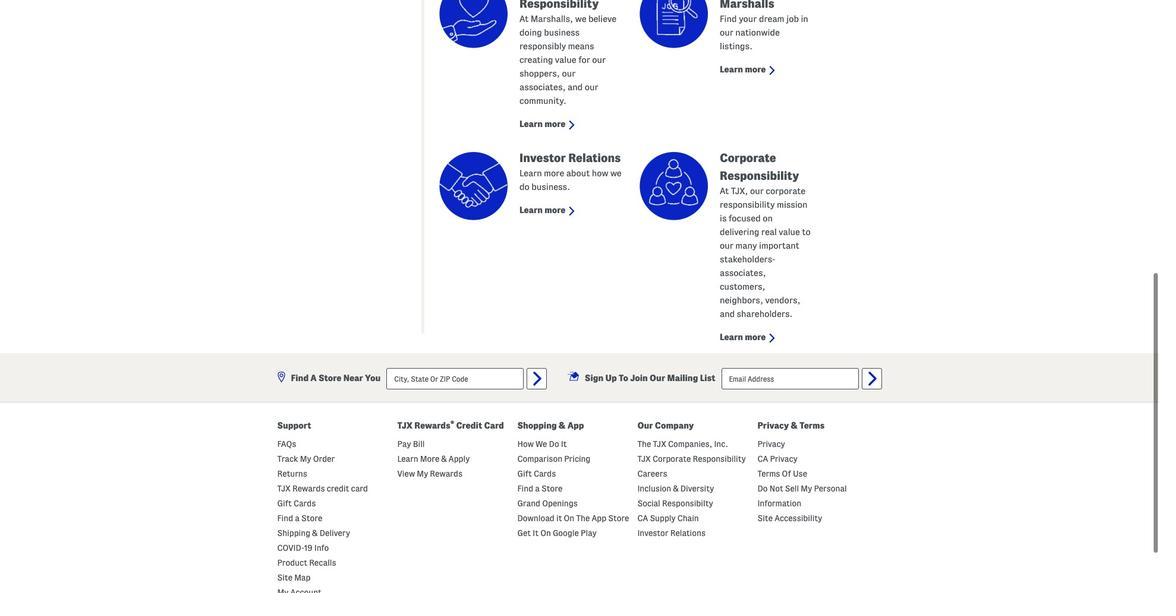 Task type: locate. For each thing, give the bounding box(es) containing it.
0 vertical spatial we
[[575, 14, 586, 24]]

to
[[619, 374, 628, 383]]

terms up not
[[758, 469, 780, 479]]

0 horizontal spatial investor
[[520, 151, 566, 164]]

at left tjx,
[[720, 186, 729, 196]]

1 horizontal spatial do
[[758, 484, 768, 494]]

accessibility
[[775, 514, 822, 523]]

1 horizontal spatial relations
[[670, 529, 706, 538]]

for
[[578, 55, 590, 65]]

rewards inside tjx rewards ® credit card
[[414, 421, 450, 431]]

0 vertical spatial gift
[[517, 469, 532, 479]]

in
[[801, 14, 808, 24]]

more down business.
[[545, 205, 566, 215]]

corporate inside the tjx companies, inc. tjx corporate responsibility careers inclusion & diversity social responsibilty ca supply chain investor relations
[[653, 455, 691, 464]]

tjx rewards ® credit card
[[397, 420, 504, 431]]

cards down the comparison
[[534, 469, 556, 479]]

1 horizontal spatial the
[[638, 440, 651, 449]]

the inside the how we do it comparison pricing gift cards find a store grand openings download it on the app store get it on google play
[[576, 514, 590, 523]]

1 horizontal spatial corporate
[[720, 151, 776, 164]]

1 vertical spatial rewards
[[430, 469, 462, 479]]

responsibility down "inc."
[[693, 455, 746, 464]]

0 vertical spatial and
[[568, 82, 583, 92]]

0 vertical spatial a
[[535, 484, 540, 494]]

1 vertical spatial find a store link
[[277, 514, 322, 523]]

1 vertical spatial it
[[533, 529, 539, 538]]

my right sell
[[801, 484, 812, 494]]

0 vertical spatial corporate
[[720, 151, 776, 164]]

my right the view at bottom left
[[417, 469, 428, 479]]

faqs link
[[277, 440, 296, 449]]

the down our company
[[638, 440, 651, 449]]

0 horizontal spatial do
[[549, 440, 559, 449]]

1 horizontal spatial cards
[[534, 469, 556, 479]]

rewards
[[414, 421, 450, 431], [430, 469, 462, 479], [292, 484, 325, 494]]

1 horizontal spatial associates,
[[720, 268, 766, 278]]

1 horizontal spatial at
[[720, 186, 729, 196]]

gift down returns "link"
[[277, 499, 292, 509]]

learn more down listings.
[[720, 65, 766, 74]]

it
[[561, 440, 567, 449], [533, 529, 539, 538]]

0 vertical spatial terms
[[800, 421, 825, 431]]

learn down "do"
[[520, 205, 543, 215]]

recalls
[[309, 559, 336, 568]]

0 vertical spatial relations
[[568, 151, 621, 164]]

1 vertical spatial gift
[[277, 499, 292, 509]]

app up play
[[592, 514, 606, 523]]

0 horizontal spatial find a store link
[[277, 514, 322, 523]]

find a store link up grand openings link
[[517, 484, 562, 494]]

0 horizontal spatial associates,
[[520, 82, 566, 92]]

Find A Store Near You text field
[[386, 368, 524, 390]]

our
[[650, 374, 665, 383], [638, 421, 653, 431]]

ca
[[758, 455, 768, 464], [638, 514, 648, 523]]

learn up the view at bottom left
[[397, 455, 418, 464]]

& right shopping
[[559, 421, 566, 431]]

at up doing at top
[[520, 14, 529, 24]]

2 vertical spatial privacy
[[770, 455, 798, 464]]

value left to
[[779, 227, 800, 237]]

ca down privacy link
[[758, 455, 768, 464]]

0 vertical spatial app
[[567, 421, 584, 431]]

0 vertical spatial ca
[[758, 455, 768, 464]]

our left company
[[638, 421, 653, 431]]

a inside the how we do it comparison pricing gift cards find a store grand openings download it on the app store get it on google play
[[535, 484, 540, 494]]

0 horizontal spatial at
[[520, 14, 529, 24]]

faqs track my order returns tjx rewards credit card gift cards find a store shipping & delivery covid-19 info product recalls site map
[[277, 440, 368, 583]]

2 horizontal spatial my
[[801, 484, 812, 494]]

0 vertical spatial privacy
[[758, 421, 789, 431]]

learn down community. at the left
[[520, 119, 543, 129]]

site
[[758, 514, 773, 523], [277, 573, 292, 583]]

our inside find your dream job in our nationwide listings.
[[720, 28, 733, 37]]

sign
[[585, 374, 604, 383]]

investor relations learn more about how we do business.
[[520, 151, 622, 192]]

tjx down returns
[[277, 484, 291, 494]]

investor inside the tjx companies, inc. tjx corporate responsibility careers inclusion & diversity social responsibilty ca supply chain investor relations
[[638, 529, 668, 538]]

1 vertical spatial associates,
[[720, 268, 766, 278]]

0 vertical spatial the
[[638, 440, 651, 449]]

site map link
[[277, 573, 311, 583]]

associates, up customers,
[[720, 268, 766, 278]]

1 vertical spatial my
[[417, 469, 428, 479]]

more
[[745, 65, 766, 74], [545, 119, 566, 129], [544, 169, 564, 178], [545, 205, 566, 215], [745, 333, 766, 342]]

None submit
[[527, 368, 547, 390], [862, 368, 882, 390], [527, 368, 547, 390], [862, 368, 882, 390]]

1 vertical spatial value
[[779, 227, 800, 237]]

1 horizontal spatial and
[[720, 309, 735, 319]]

learn for at tjx, our corporate responsibility mission is focused on delivering real value to our many important stakeholders- associates, customers, neighbors, vendors, and shareholders.
[[720, 333, 743, 342]]

gift cards link up the shipping
[[277, 499, 316, 509]]

site down information
[[758, 514, 773, 523]]

& up social responsibilty link
[[673, 484, 679, 494]]

the tjx companies, inc. tjx corporate responsibility careers inclusion & diversity social responsibilty ca supply chain investor relations
[[638, 440, 746, 538]]

find left your
[[720, 14, 737, 24]]

and inside corporate responsibility at tjx, our corporate responsibility mission is focused on delivering real value to our many important stakeholders- associates, customers, neighbors, vendors, and shareholders.
[[720, 309, 735, 319]]

means
[[568, 41, 594, 51]]

and down neighbors,
[[720, 309, 735, 319]]

our company
[[638, 421, 694, 431]]

app inside the how we do it comparison pricing gift cards find a store grand openings download it on the app store get it on google play
[[592, 514, 606, 523]]

more for at marshalls, we believe doing business responsibly means creating value for our shoppers, our associates, and our community.
[[545, 119, 566, 129]]

more for at tjx, our corporate responsibility mission is focused on delivering real value to our many important stakeholders- associates, customers, neighbors, vendors, and shareholders.
[[745, 333, 766, 342]]

investor relations link
[[638, 529, 706, 538]]

1 horizontal spatial gift cards link
[[517, 469, 556, 479]]

privacy up terms of use link
[[770, 455, 798, 464]]

1 vertical spatial we
[[610, 169, 622, 178]]

creating
[[520, 55, 553, 65]]

get
[[517, 529, 531, 538]]

0 vertical spatial it
[[561, 440, 567, 449]]

1 vertical spatial cards
[[294, 499, 316, 509]]

do right we
[[549, 440, 559, 449]]

up
[[605, 374, 617, 383]]

corporate down the tjx companies, inc. link
[[653, 455, 691, 464]]

do left not
[[758, 484, 768, 494]]

gift down the comparison
[[517, 469, 532, 479]]

learn for learn more about how we do business.
[[520, 205, 543, 215]]

learn more down community. at the left
[[520, 119, 566, 129]]

at inside at marshalls, we believe doing business responsibly means creating value for our shoppers, our associates, and our community.
[[520, 14, 529, 24]]

1 horizontal spatial value
[[779, 227, 800, 237]]

associates, inside corporate responsibility at tjx, our corporate responsibility mission is focused on delivering real value to our many important stakeholders- associates, customers, neighbors, vendors, and shareholders.
[[720, 268, 766, 278]]

we left believe
[[575, 14, 586, 24]]

1 horizontal spatial site
[[758, 514, 773, 523]]

0 horizontal spatial it
[[533, 529, 539, 538]]

0 horizontal spatial and
[[568, 82, 583, 92]]

1 horizontal spatial gift
[[517, 469, 532, 479]]

support
[[277, 421, 311, 431]]

learn up "do"
[[520, 169, 542, 178]]

our right join
[[650, 374, 665, 383]]

my right track
[[300, 455, 311, 464]]

information
[[758, 499, 801, 509]]

privacy up privacy link
[[758, 421, 789, 431]]

relations down chain
[[670, 529, 706, 538]]

shipping
[[277, 529, 310, 538]]

we
[[575, 14, 586, 24], [610, 169, 622, 178]]

0 vertical spatial investor
[[520, 151, 566, 164]]

it
[[556, 514, 562, 523]]

credit
[[456, 421, 482, 431]]

more up business.
[[544, 169, 564, 178]]

learn down neighbors,
[[720, 333, 743, 342]]

do inside the how we do it comparison pricing gift cards find a store grand openings download it on the app store get it on google play
[[549, 440, 559, 449]]

cards down tjx rewards credit card link
[[294, 499, 316, 509]]

0 horizontal spatial gift cards link
[[277, 499, 316, 509]]

store up shipping & delivery link
[[301, 514, 322, 523]]

0 vertical spatial my
[[300, 455, 311, 464]]

it up 'comparison pricing' link
[[561, 440, 567, 449]]

0 horizontal spatial terms
[[758, 469, 780, 479]]

1 horizontal spatial investor
[[638, 529, 668, 538]]

1 horizontal spatial my
[[417, 469, 428, 479]]

how
[[517, 440, 534, 449]]

find
[[720, 14, 737, 24], [291, 374, 309, 383], [517, 484, 533, 494], [277, 514, 293, 523]]

app up pricing
[[567, 421, 584, 431]]

learn
[[720, 65, 743, 74], [520, 119, 543, 129], [520, 169, 542, 178], [520, 205, 543, 215], [720, 333, 743, 342], [397, 455, 418, 464]]

1 vertical spatial the
[[576, 514, 590, 523]]

a up grand
[[535, 484, 540, 494]]

& up info
[[312, 529, 318, 538]]

find up the shipping
[[277, 514, 293, 523]]

on right it
[[564, 514, 574, 523]]

tjx corporate responsibility link
[[638, 455, 746, 464]]

store right a
[[319, 374, 341, 383]]

investor down "supply"
[[638, 529, 668, 538]]

0 vertical spatial associates,
[[520, 82, 566, 92]]

rewards down "learn more & apply" link
[[430, 469, 462, 479]]

more
[[420, 455, 439, 464]]

1 vertical spatial our
[[638, 421, 653, 431]]

1 vertical spatial a
[[295, 514, 300, 523]]

store left "supply"
[[608, 514, 629, 523]]

learn more link for at tjx, our corporate responsibility mission is focused on delivering real value to our many important stakeholders- associates, customers, neighbors, vendors, and shareholders.
[[720, 330, 775, 345]]

0 vertical spatial on
[[564, 514, 574, 523]]

neighbors,
[[720, 296, 763, 305]]

associates, up community. at the left
[[520, 82, 566, 92]]

1 horizontal spatial on
[[564, 514, 574, 523]]

inc.
[[714, 440, 728, 449]]

1 vertical spatial on
[[540, 529, 551, 538]]

find up grand
[[517, 484, 533, 494]]

real
[[761, 227, 777, 237]]

1 vertical spatial do
[[758, 484, 768, 494]]

investor up business.
[[520, 151, 566, 164]]

covid-19 info link
[[277, 544, 329, 553]]

1 horizontal spatial ca
[[758, 455, 768, 464]]

value
[[555, 55, 576, 65], [779, 227, 800, 237]]

many
[[735, 241, 757, 251]]

1 vertical spatial ca
[[638, 514, 648, 523]]

privacy up ca privacy "link"
[[758, 440, 785, 449]]

tjx rewards credit card link
[[277, 484, 368, 494]]

1 horizontal spatial find a store link
[[517, 484, 562, 494]]

job
[[786, 14, 799, 24]]

our up listings.
[[720, 28, 733, 37]]

you
[[365, 374, 381, 383]]

1 vertical spatial terms
[[758, 469, 780, 479]]

more down the 'shareholders.'
[[745, 333, 766, 342]]

we right the how
[[610, 169, 622, 178]]

our down for
[[585, 82, 598, 92]]

site inside privacy ca privacy terms of use do not sell my personal information site accessibility
[[758, 514, 773, 523]]

0 horizontal spatial my
[[300, 455, 311, 464]]

rewards inside 'pay bill learn more & apply view my rewards'
[[430, 469, 462, 479]]

2 vertical spatial rewards
[[292, 484, 325, 494]]

shopping & app
[[517, 421, 584, 431]]

info
[[314, 544, 329, 553]]

associates,
[[520, 82, 566, 92], [720, 268, 766, 278]]

terms up use
[[800, 421, 825, 431]]

gift cards link down the comparison
[[517, 469, 556, 479]]

more down community. at the left
[[545, 119, 566, 129]]

inclusion & diversity link
[[638, 484, 714, 494]]

store up grand openings link
[[542, 484, 562, 494]]

learn more link down business.
[[520, 203, 575, 217]]

vendors,
[[765, 296, 801, 305]]

ca down social
[[638, 514, 648, 523]]

we inside at marshalls, we believe doing business responsibly means creating value for our shoppers, our associates, and our community.
[[575, 14, 586, 24]]

0 vertical spatial value
[[555, 55, 576, 65]]

value left for
[[555, 55, 576, 65]]

0 vertical spatial cards
[[534, 469, 556, 479]]

&
[[559, 421, 566, 431], [791, 421, 798, 431], [441, 455, 447, 464], [673, 484, 679, 494], [312, 529, 318, 538]]

investor
[[520, 151, 566, 164], [638, 529, 668, 538]]

responsibility up tjx,
[[720, 169, 799, 182]]

relations up the how
[[568, 151, 621, 164]]

site down product
[[277, 573, 292, 583]]

terms
[[800, 421, 825, 431], [758, 469, 780, 479]]

tjx up pay
[[397, 421, 413, 431]]

1 vertical spatial and
[[720, 309, 735, 319]]

& right more
[[441, 455, 447, 464]]

0 horizontal spatial relations
[[568, 151, 621, 164]]

0 vertical spatial do
[[549, 440, 559, 449]]

1 vertical spatial app
[[592, 514, 606, 523]]

1 horizontal spatial we
[[610, 169, 622, 178]]

learn for find your dream job in our nationwide listings.
[[720, 65, 743, 74]]

how
[[592, 169, 608, 178]]

tjx,
[[731, 186, 748, 196]]

0 vertical spatial site
[[758, 514, 773, 523]]

0 vertical spatial rewards
[[414, 421, 450, 431]]

on down the download
[[540, 529, 551, 538]]

our right shoppers,
[[562, 69, 576, 78]]

0 vertical spatial responsibility
[[720, 169, 799, 182]]

the up play
[[576, 514, 590, 523]]

0 horizontal spatial a
[[295, 514, 300, 523]]

do
[[549, 440, 559, 449], [758, 484, 768, 494]]

0 vertical spatial at
[[520, 14, 529, 24]]

1 vertical spatial relations
[[670, 529, 706, 538]]

more for learn more about how we do business.
[[545, 205, 566, 215]]

and down for
[[568, 82, 583, 92]]

site accessibility link
[[758, 514, 822, 523]]

0 horizontal spatial corporate
[[653, 455, 691, 464]]

0 horizontal spatial gift
[[277, 499, 292, 509]]

learn more link down the 'shareholders.'
[[720, 330, 775, 345]]

learn more link down community. at the left
[[520, 117, 575, 131]]

doing
[[520, 28, 542, 37]]

it right get
[[533, 529, 539, 538]]

card
[[351, 484, 368, 494]]

Sign Up To Join Our Mailing List email field
[[721, 368, 859, 390]]

0 horizontal spatial site
[[277, 573, 292, 583]]

0 vertical spatial gift cards link
[[517, 469, 556, 479]]

1 horizontal spatial a
[[535, 484, 540, 494]]

bill
[[413, 440, 425, 449]]

learn more link down listings.
[[720, 62, 775, 76]]

delivery
[[320, 529, 350, 538]]

a up the shipping
[[295, 514, 300, 523]]

0 horizontal spatial ca
[[638, 514, 648, 523]]

find inside the how we do it comparison pricing gift cards find a store grand openings download it on the app store get it on google play
[[517, 484, 533, 494]]

learn down listings.
[[720, 65, 743, 74]]

rewards down returns
[[292, 484, 325, 494]]

tjx down our company
[[653, 440, 666, 449]]

1 horizontal spatial app
[[592, 514, 606, 523]]

1 vertical spatial privacy
[[758, 440, 785, 449]]

rewards up bill
[[414, 421, 450, 431]]

corporate up tjx,
[[720, 151, 776, 164]]

more down listings.
[[745, 65, 766, 74]]

0 vertical spatial our
[[650, 374, 665, 383]]

gift
[[517, 469, 532, 479], [277, 499, 292, 509]]

1 vertical spatial responsibility
[[693, 455, 746, 464]]

more inside investor relations learn more about how we do business.
[[544, 169, 564, 178]]

learn more down the 'shareholders.'
[[720, 333, 766, 342]]

0 horizontal spatial value
[[555, 55, 576, 65]]

shipping & delivery link
[[277, 529, 350, 538]]

learn for at marshalls, we believe doing business responsibly means creating value for our shoppers, our associates, and our community.
[[520, 119, 543, 129]]

learn more link for at marshalls, we believe doing business responsibly means creating value for our shoppers, our associates, and our community.
[[520, 117, 575, 131]]

on
[[763, 214, 773, 223]]

privacy for &
[[758, 421, 789, 431]]

we
[[536, 440, 547, 449]]

0 horizontal spatial we
[[575, 14, 586, 24]]

& inside faqs track my order returns tjx rewards credit card gift cards find a store shipping & delivery covid-19 info product recalls site map
[[312, 529, 318, 538]]

learn inside 'pay bill learn more & apply view my rewards'
[[397, 455, 418, 464]]

1 vertical spatial at
[[720, 186, 729, 196]]

1 vertical spatial site
[[277, 573, 292, 583]]

google
[[553, 529, 579, 538]]

corporate
[[766, 186, 806, 196]]

dream
[[759, 14, 784, 24]]

0 horizontal spatial app
[[567, 421, 584, 431]]

1 vertical spatial investor
[[638, 529, 668, 538]]

listings.
[[720, 41, 753, 51]]

2 vertical spatial my
[[801, 484, 812, 494]]

1 vertical spatial corporate
[[653, 455, 691, 464]]

19
[[304, 544, 312, 553]]

pay bill learn more & apply view my rewards
[[397, 440, 470, 479]]

learn more down business.
[[520, 205, 566, 215]]

grand
[[517, 499, 540, 509]]

responsibility inside the tjx companies, inc. tjx corporate responsibility careers inclusion & diversity social responsibilty ca supply chain investor relations
[[693, 455, 746, 464]]

find a store link up the shipping
[[277, 514, 322, 523]]

0 horizontal spatial cards
[[294, 499, 316, 509]]

at marshalls, we believe doing business responsibly means creating value for our shoppers, our associates, and our community.
[[520, 14, 617, 106]]

0 horizontal spatial the
[[576, 514, 590, 523]]



Task type: vqa. For each thing, say whether or not it's contained in the screenshot.
& Privacy
yes



Task type: describe. For each thing, give the bounding box(es) containing it.
my inside 'pay bill learn more & apply view my rewards'
[[417, 469, 428, 479]]

1 horizontal spatial it
[[561, 440, 567, 449]]

not
[[770, 484, 783, 494]]

value inside at marshalls, we believe doing business responsibly means creating value for our shoppers, our associates, and our community.
[[555, 55, 576, 65]]

associates, inside at marshalls, we believe doing business responsibly means creating value for our shoppers, our associates, and our community.
[[520, 82, 566, 92]]

responsibilty
[[662, 499, 713, 509]]

use
[[793, 469, 807, 479]]

more for find your dream job in our nationwide listings.
[[745, 65, 766, 74]]

learn more for find your dream job in our nationwide listings.
[[720, 65, 766, 74]]

inclusion
[[638, 484, 671, 494]]

our right for
[[592, 55, 606, 65]]

do
[[520, 182, 530, 192]]

responsibility
[[720, 200, 775, 210]]

responsibility inside corporate responsibility at tjx, our corporate responsibility mission is focused on delivering real value to our many important stakeholders- associates, customers, neighbors, vendors, and shareholders.
[[720, 169, 799, 182]]

card
[[484, 421, 504, 431]]

mission
[[777, 200, 808, 210]]

our up responsibility
[[750, 186, 764, 196]]

a inside faqs track my order returns tjx rewards credit card gift cards find a store shipping & delivery covid-19 info product recalls site map
[[295, 514, 300, 523]]

our down delivering
[[720, 241, 733, 251]]

1 vertical spatial gift cards link
[[277, 499, 316, 509]]

careers at marshalls image
[[640, 0, 708, 48]]

& up ca privacy "link"
[[791, 421, 798, 431]]

ca inside the tjx companies, inc. tjx corporate responsibility careers inclusion & diversity social responsibilty ca supply chain investor relations
[[638, 514, 648, 523]]

supply
[[650, 514, 676, 523]]

cards inside faqs track my order returns tjx rewards credit card gift cards find a store shipping & delivery covid-19 info product recalls site map
[[294, 499, 316, 509]]

privacy link
[[758, 440, 785, 449]]

we inside investor relations learn more about how we do business.
[[610, 169, 622, 178]]

learn more link for learn more about how we do business.
[[520, 203, 575, 217]]

my inside privacy ca privacy terms of use do not sell my personal information site accessibility
[[801, 484, 812, 494]]

apply
[[449, 455, 470, 464]]

grand openings link
[[517, 499, 578, 509]]

track my order link
[[277, 455, 335, 464]]

0 vertical spatial find a store link
[[517, 484, 562, 494]]

ca inside privacy ca privacy terms of use do not sell my personal information site accessibility
[[758, 455, 768, 464]]

store inside faqs track my order returns tjx rewards credit card gift cards find a store shipping & delivery covid-19 info product recalls site map
[[301, 514, 322, 523]]

to
[[802, 227, 811, 237]]

returns
[[277, 469, 307, 479]]

find inside find your dream job in our nationwide listings.
[[720, 14, 737, 24]]

map
[[294, 573, 311, 583]]

and inside at marshalls, we believe doing business responsibly means creating value for our shoppers, our associates, and our community.
[[568, 82, 583, 92]]

privacy ca privacy terms of use do not sell my personal information site accessibility
[[758, 440, 847, 523]]

relations inside the tjx companies, inc. tjx corporate responsibility careers inclusion & diversity social responsibilty ca supply chain investor relations
[[670, 529, 706, 538]]

learn more for at marshalls, we believe doing business responsibly means creating value for our shoppers, our associates, and our community.
[[520, 119, 566, 129]]

corporate responsibility at tjx, our corporate responsibility mission is focused on delivering real value to our many important stakeholders- associates, customers, neighbors, vendors, and shareholders.
[[720, 151, 811, 319]]

0 horizontal spatial on
[[540, 529, 551, 538]]

the inside the tjx companies, inc. tjx corporate responsibility careers inclusion & diversity social responsibilty ca supply chain investor relations
[[638, 440, 651, 449]]

site inside faqs track my order returns tjx rewards credit card gift cards find a store shipping & delivery covid-19 info product recalls site map
[[277, 573, 292, 583]]

relations inside investor relations learn more about how we do business.
[[568, 151, 621, 164]]

privacy for ca
[[758, 440, 785, 449]]

company investor relations image
[[439, 152, 508, 220]]

download it on the app store link
[[517, 514, 629, 523]]

chain
[[677, 514, 699, 523]]

tjx up careers
[[638, 455, 651, 464]]

1 horizontal spatial terms
[[800, 421, 825, 431]]

order
[[313, 455, 335, 464]]

is
[[720, 214, 727, 223]]

mailing
[[667, 374, 698, 383]]

learn inside investor relations learn more about how we do business.
[[520, 169, 542, 178]]

find inside faqs track my order returns tjx rewards credit card gift cards find a store shipping & delivery covid-19 info product recalls site map
[[277, 514, 293, 523]]

careers link
[[638, 469, 667, 479]]

how we do it link
[[517, 440, 567, 449]]

my inside faqs track my order returns tjx rewards credit card gift cards find a store shipping & delivery covid-19 info product recalls site map
[[300, 455, 311, 464]]

download
[[517, 514, 554, 523]]

nationwide
[[735, 28, 780, 37]]

corporate responsibility image
[[640, 152, 708, 220]]

get it on google play link
[[517, 529, 597, 538]]

openings
[[542, 499, 578, 509]]

view
[[397, 469, 415, 479]]

do inside privacy ca privacy terms of use do not sell my personal information site accessibility
[[758, 484, 768, 494]]

investor inside investor relations learn more about how we do business.
[[520, 151, 566, 164]]

shareholders.
[[737, 309, 793, 319]]

learn more for at tjx, our corporate responsibility mission is focused on delivering real value to our many important stakeholders- associates, customers, neighbors, vendors, and shareholders.
[[720, 333, 766, 342]]

product recalls link
[[277, 559, 336, 568]]

learn more for learn more about how we do business.
[[520, 205, 566, 215]]

the tjx companies, inc. link
[[638, 440, 728, 449]]

privacy & terms
[[758, 421, 825, 431]]

terms of use link
[[758, 469, 807, 479]]

believe
[[588, 14, 617, 24]]

social responsibilty link
[[638, 499, 713, 509]]

comparison
[[517, 455, 562, 464]]

covid-
[[277, 544, 304, 553]]

& inside 'pay bill learn more & apply view my rewards'
[[441, 455, 447, 464]]

pay bill link
[[397, 440, 425, 449]]

find a store near you
[[291, 374, 381, 383]]

shopping
[[517, 421, 557, 431]]

play
[[581, 529, 597, 538]]

diversity
[[680, 484, 714, 494]]

at inside corporate responsibility at tjx, our corporate responsibility mission is focused on delivering real value to our many important stakeholders- associates, customers, neighbors, vendors, and shareholders.
[[720, 186, 729, 196]]

cards inside the how we do it comparison pricing gift cards find a store grand openings download it on the app store get it on google play
[[534, 469, 556, 479]]

list
[[700, 374, 715, 383]]

of
[[782, 469, 791, 479]]

join
[[630, 374, 648, 383]]

about
[[566, 169, 590, 178]]

responsibly
[[520, 41, 566, 51]]

social responsibility image
[[439, 0, 508, 48]]

stakeholders-
[[720, 255, 775, 264]]

pricing
[[564, 455, 591, 464]]

tjx inside faqs track my order returns tjx rewards credit card gift cards find a store shipping & delivery covid-19 info product recalls site map
[[277, 484, 291, 494]]

& inside the tjx companies, inc. tjx corporate responsibility careers inclusion & diversity social responsibilty ca supply chain investor relations
[[673, 484, 679, 494]]

value inside corporate responsibility at tjx, our corporate responsibility mission is focused on delivering real value to our many important stakeholders- associates, customers, neighbors, vendors, and shareholders.
[[779, 227, 800, 237]]

gift inside faqs track my order returns tjx rewards credit card gift cards find a store shipping & delivery covid-19 info product recalls site map
[[277, 499, 292, 509]]

learn more link for find your dream job in our nationwide listings.
[[720, 62, 775, 76]]

comparison pricing link
[[517, 455, 591, 464]]

do not sell my personal information link
[[758, 484, 847, 509]]

credit
[[327, 484, 349, 494]]

find your dream job in our nationwide listings.
[[720, 14, 808, 51]]

®
[[450, 420, 454, 427]]

find a store near you link
[[277, 372, 381, 383]]

near
[[343, 374, 363, 383]]

tjx inside tjx rewards ® credit card
[[397, 421, 413, 431]]

view my rewards link
[[397, 469, 462, 479]]

gift inside the how we do it comparison pricing gift cards find a store grand openings download it on the app store get it on google play
[[517, 469, 532, 479]]

corporate inside corporate responsibility at tjx, our corporate responsibility mission is focused on delivering real value to our many important stakeholders- associates, customers, neighbors, vendors, and shareholders.
[[720, 151, 776, 164]]

personal
[[814, 484, 847, 494]]

your
[[739, 14, 757, 24]]

rewards inside faqs track my order returns tjx rewards credit card gift cards find a store shipping & delivery covid-19 info product recalls site map
[[292, 484, 325, 494]]

ca privacy link
[[758, 455, 798, 464]]

terms inside privacy ca privacy terms of use do not sell my personal information site accessibility
[[758, 469, 780, 479]]

find left a
[[291, 374, 309, 383]]

sign up to join our mailing list
[[585, 374, 715, 383]]

customers,
[[720, 282, 765, 292]]

focused
[[729, 214, 761, 223]]

marshalls,
[[531, 14, 573, 24]]

business.
[[532, 182, 570, 192]]

business
[[544, 28, 580, 37]]



